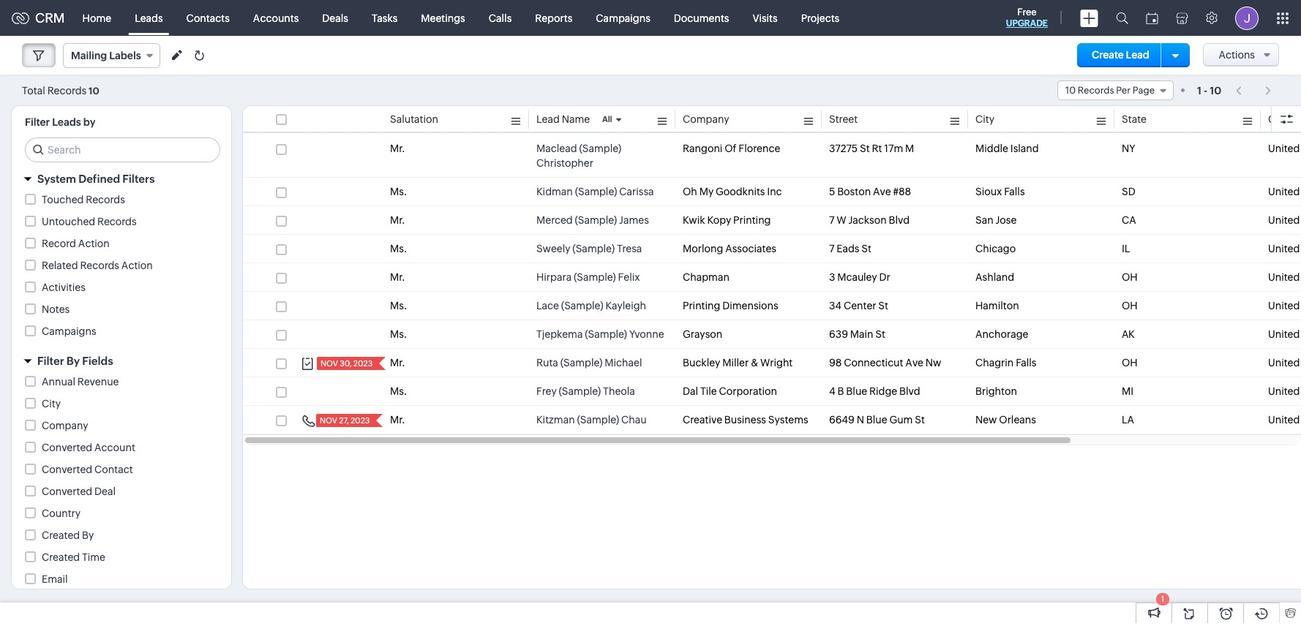 Task type: locate. For each thing, give the bounding box(es) containing it.
2023 right 27,
[[350, 416, 370, 425]]

kayleigh
[[605, 300, 646, 312]]

united for brighton
[[1268, 386, 1300, 397]]

2 vertical spatial converted
[[42, 486, 92, 498]]

0 horizontal spatial company
[[42, 420, 88, 432]]

email
[[42, 574, 68, 585]]

create menu element
[[1071, 0, 1107, 35]]

lead left name
[[536, 113, 560, 125]]

blue for b
[[846, 386, 867, 397]]

home
[[82, 12, 111, 24]]

printing
[[733, 214, 771, 226], [683, 300, 720, 312]]

calendar image
[[1146, 12, 1158, 24]]

(sample) up lace (sample) kayleigh link
[[574, 271, 616, 283]]

records for 10
[[1078, 85, 1114, 96]]

oh for ashland
[[1122, 271, 1138, 283]]

by for created
[[82, 530, 94, 541]]

nov left "30,"
[[321, 359, 338, 368]]

2 oh from the top
[[1122, 300, 1138, 312]]

ave left '#88'
[[873, 186, 891, 198]]

0 vertical spatial company
[[683, 113, 729, 125]]

0 vertical spatial campaigns
[[596, 12, 650, 24]]

ave for #88
[[873, 186, 891, 198]]

1 for 1 - 10
[[1197, 85, 1201, 96]]

0 vertical spatial nov
[[321, 359, 338, 368]]

united  for chicago
[[1268, 243, 1301, 255]]

(sample) down the all
[[579, 143, 621, 154]]

falls right chagrin
[[1016, 357, 1036, 369]]

1 7 from the top
[[829, 214, 835, 226]]

records down defined
[[86, 194, 125, 206]]

1 vertical spatial ave
[[905, 357, 923, 369]]

leads up "labels"
[[135, 12, 163, 24]]

untouched
[[42, 216, 95, 228]]

projects
[[801, 12, 839, 24]]

2023 right "30,"
[[353, 359, 373, 368]]

(sample) down ruta (sample) michael
[[559, 386, 601, 397]]

st for eads
[[861, 243, 871, 255]]

1 horizontal spatial 1
[[1197, 85, 1201, 96]]

middle island
[[975, 143, 1039, 154]]

(sample) inside "link"
[[575, 186, 617, 198]]

nov
[[321, 359, 338, 368], [320, 416, 337, 425]]

2 united  from the top
[[1268, 186, 1301, 198]]

filter up annual
[[37, 355, 64, 367]]

(sample) for felix
[[574, 271, 616, 283]]

0 horizontal spatial ave
[[873, 186, 891, 198]]

1 vertical spatial 2023
[[350, 416, 370, 425]]

mr. for ruta
[[390, 357, 405, 369]]

company up rangoni
[[683, 113, 729, 125]]

(sample) for michael
[[560, 357, 603, 369]]

corporation
[[719, 386, 777, 397]]

1 converted from the top
[[42, 442, 92, 454]]

filter inside "dropdown button"
[[37, 355, 64, 367]]

1 horizontal spatial 10
[[1065, 85, 1076, 96]]

2 converted from the top
[[42, 464, 92, 476]]

9 united  from the top
[[1268, 386, 1301, 397]]

by
[[66, 355, 80, 367], [82, 530, 94, 541]]

campaigns down notes
[[42, 326, 96, 337]]

2 united from the top
[[1268, 186, 1300, 198]]

6 united  from the top
[[1268, 300, 1301, 312]]

total records 10
[[22, 85, 99, 96]]

1 vertical spatial city
[[42, 398, 61, 410]]

felix
[[618, 271, 640, 283]]

1 vertical spatial falls
[[1016, 357, 1036, 369]]

10 Records Per Page field
[[1057, 80, 1174, 100]]

1 horizontal spatial action
[[121, 260, 153, 271]]

2 mr. from the top
[[390, 214, 405, 226]]

0 horizontal spatial action
[[78, 238, 110, 250]]

8 united  from the top
[[1268, 357, 1301, 369]]

st right main
[[875, 329, 885, 340]]

kwik kopy printing
[[683, 214, 771, 226]]

dimensions
[[722, 300, 778, 312]]

tresa
[[617, 243, 642, 255]]

(sample) for kayleigh
[[561, 300, 603, 312]]

action
[[78, 238, 110, 250], [121, 260, 153, 271]]

united for san jose
[[1268, 214, 1300, 226]]

grayson
[[683, 329, 722, 340]]

0 vertical spatial oh
[[1122, 271, 1138, 283]]

(sample) inside maclead (sample) christopher
[[579, 143, 621, 154]]

james
[[619, 214, 649, 226]]

united  for hamilton
[[1268, 300, 1301, 312]]

united  for anchorage
[[1268, 329, 1301, 340]]

1 vertical spatial blvd
[[899, 386, 920, 397]]

1 - 10
[[1197, 85, 1221, 96]]

oh down il
[[1122, 271, 1138, 283]]

ave left "nw"
[[905, 357, 923, 369]]

oh for chagrin falls
[[1122, 357, 1138, 369]]

1 vertical spatial by
[[82, 530, 94, 541]]

oh down ak
[[1122, 357, 1138, 369]]

connecticut
[[844, 357, 903, 369]]

united for chagrin falls
[[1268, 357, 1300, 369]]

4 united  from the top
[[1268, 243, 1301, 255]]

buckley miller & wright
[[683, 357, 793, 369]]

by up annual revenue
[[66, 355, 80, 367]]

ruta
[[536, 357, 558, 369]]

united for anchorage
[[1268, 329, 1300, 340]]

sweely
[[536, 243, 570, 255]]

ms.
[[390, 186, 407, 198], [390, 243, 407, 255], [390, 300, 407, 312], [390, 329, 407, 340], [390, 386, 407, 397]]

records down "touched records"
[[97, 216, 137, 228]]

united for hamilton
[[1268, 300, 1300, 312]]

(sample) down kidman (sample) carissa "link"
[[575, 214, 617, 226]]

5 united from the top
[[1268, 271, 1300, 283]]

1 vertical spatial oh
[[1122, 300, 1138, 312]]

action down untouched records
[[121, 260, 153, 271]]

0 vertical spatial ave
[[873, 186, 891, 198]]

action up related records action
[[78, 238, 110, 250]]

tile
[[700, 386, 717, 397]]

dal
[[683, 386, 698, 397]]

1 vertical spatial 7
[[829, 243, 835, 255]]

creative business systems
[[683, 414, 808, 426]]

leads left by
[[52, 116, 81, 128]]

maclead
[[536, 143, 577, 154]]

1 vertical spatial nov
[[320, 416, 337, 425]]

7 united from the top
[[1268, 329, 1300, 340]]

3 united from the top
[[1268, 214, 1300, 226]]

created up email
[[42, 552, 80, 563]]

0 vertical spatial created
[[42, 530, 80, 541]]

falls
[[1004, 186, 1025, 198], [1016, 357, 1036, 369]]

nov for kitzman
[[320, 416, 337, 425]]

kidman (sample) carissa
[[536, 186, 654, 198]]

created down country
[[42, 530, 80, 541]]

0 vertical spatial by
[[66, 355, 80, 367]]

1 vertical spatial printing
[[683, 300, 720, 312]]

1 horizontal spatial campaigns
[[596, 12, 650, 24]]

1 vertical spatial 1
[[1161, 595, 1164, 604]]

by inside "dropdown button"
[[66, 355, 80, 367]]

profile element
[[1226, 0, 1267, 35]]

converted up converted contact
[[42, 442, 92, 454]]

9 united from the top
[[1268, 386, 1300, 397]]

(sample) down lace (sample) kayleigh
[[585, 329, 627, 340]]

mr. for hirpara
[[390, 271, 405, 283]]

printing up associates
[[733, 214, 771, 226]]

10 united  from the top
[[1268, 414, 1301, 426]]

annual revenue
[[42, 376, 119, 388]]

printing up grayson
[[683, 300, 720, 312]]

filter
[[25, 116, 50, 128], [37, 355, 64, 367]]

10 left per
[[1065, 85, 1076, 96]]

0 horizontal spatial lead
[[536, 113, 560, 125]]

0 vertical spatial 7
[[829, 214, 835, 226]]

1 horizontal spatial city
[[975, 113, 994, 125]]

Search text field
[[26, 138, 220, 162]]

city down annual
[[42, 398, 61, 410]]

deal
[[94, 486, 116, 498]]

rt
[[872, 143, 882, 154]]

record
[[42, 238, 76, 250]]

row group
[[243, 135, 1301, 435]]

company up the converted account
[[42, 420, 88, 432]]

2 ms. from the top
[[390, 243, 407, 255]]

2 7 from the top
[[829, 243, 835, 255]]

7 left eads at the top right of the page
[[829, 243, 835, 255]]

5 mr. from the top
[[390, 414, 405, 426]]

1 united  from the top
[[1268, 143, 1301, 154]]

10 up by
[[89, 85, 99, 96]]

3 oh from the top
[[1122, 357, 1138, 369]]

converted contact
[[42, 464, 133, 476]]

1 horizontal spatial printing
[[733, 214, 771, 226]]

blue right n
[[866, 414, 887, 426]]

united for chicago
[[1268, 243, 1300, 255]]

created for created time
[[42, 552, 80, 563]]

0 vertical spatial falls
[[1004, 186, 1025, 198]]

st right eads at the top right of the page
[[861, 243, 871, 255]]

records up "filter leads by"
[[47, 85, 87, 96]]

0 vertical spatial filter
[[25, 116, 50, 128]]

kidman
[[536, 186, 573, 198]]

ms. for lace (sample) kayleigh
[[390, 300, 407, 312]]

3 converted from the top
[[42, 486, 92, 498]]

1 horizontal spatial lead
[[1126, 49, 1149, 61]]

search element
[[1107, 0, 1137, 36]]

lead right create on the right of page
[[1126, 49, 1149, 61]]

3 ms. from the top
[[390, 300, 407, 312]]

8 united from the top
[[1268, 357, 1300, 369]]

united for middle island
[[1268, 143, 1300, 154]]

ruta (sample) michael
[[536, 357, 642, 369]]

0 vertical spatial blue
[[846, 386, 867, 397]]

(sample) down frey (sample) theola at the bottom of the page
[[577, 414, 619, 426]]

eads
[[837, 243, 859, 255]]

(sample) up merced (sample) james at left
[[575, 186, 617, 198]]

records down record action at the top left
[[80, 260, 119, 271]]

merced (sample) james link
[[536, 213, 649, 228]]

3 mcauley dr
[[829, 271, 890, 283]]

(sample) for james
[[575, 214, 617, 226]]

created
[[42, 530, 80, 541], [42, 552, 80, 563]]

37275 st rt 17m m
[[829, 143, 914, 154]]

10 inside total records 10
[[89, 85, 99, 96]]

10 for total records 10
[[89, 85, 99, 96]]

sioux falls
[[975, 186, 1025, 198]]

1 vertical spatial converted
[[42, 464, 92, 476]]

sweely (sample) tresa link
[[536, 241, 642, 256]]

converted up converted deal
[[42, 464, 92, 476]]

0 vertical spatial printing
[[733, 214, 771, 226]]

st for main
[[875, 329, 885, 340]]

row group containing mr.
[[243, 135, 1301, 435]]

2023 for kitzman (sample) chau
[[350, 416, 370, 425]]

0 horizontal spatial by
[[66, 355, 80, 367]]

mr.
[[390, 143, 405, 154], [390, 214, 405, 226], [390, 271, 405, 283], [390, 357, 405, 369], [390, 414, 405, 426]]

records left per
[[1078, 85, 1114, 96]]

1 mr. from the top
[[390, 143, 405, 154]]

records for total
[[47, 85, 87, 96]]

1 united from the top
[[1268, 143, 1300, 154]]

record action
[[42, 238, 110, 250]]

touched records
[[42, 194, 125, 206]]

blue
[[846, 386, 867, 397], [866, 414, 887, 426]]

morlong associates
[[683, 243, 776, 255]]

center
[[844, 300, 876, 312]]

activities
[[42, 282, 86, 293]]

0 vertical spatial action
[[78, 238, 110, 250]]

documents link
[[662, 0, 741, 35]]

revenue
[[77, 376, 119, 388]]

0 vertical spatial lead
[[1126, 49, 1149, 61]]

1 vertical spatial filter
[[37, 355, 64, 367]]

nov left 27,
[[320, 416, 337, 425]]

5 ms. from the top
[[390, 386, 407, 397]]

mr. for kitzman
[[390, 414, 405, 426]]

mr. for merced
[[390, 214, 405, 226]]

blvd right ridge
[[899, 386, 920, 397]]

blue right b
[[846, 386, 867, 397]]

1 oh from the top
[[1122, 271, 1138, 283]]

created for created by
[[42, 530, 80, 541]]

10 right "-"
[[1210, 85, 1221, 96]]

campaigns right reports link
[[596, 12, 650, 24]]

4 united from the top
[[1268, 243, 1300, 255]]

reports link
[[523, 0, 584, 35]]

associates
[[725, 243, 776, 255]]

2 created from the top
[[42, 552, 80, 563]]

total
[[22, 85, 45, 96]]

(sample) down merced (sample) james at left
[[572, 243, 615, 255]]

1
[[1197, 85, 1201, 96], [1161, 595, 1164, 604]]

4 ms. from the top
[[390, 329, 407, 340]]

ave for nw
[[905, 357, 923, 369]]

7 left w
[[829, 214, 835, 226]]

(sample) down hirpara (sample) felix link
[[561, 300, 603, 312]]

search image
[[1116, 12, 1128, 24]]

blvd down '#88'
[[889, 214, 910, 226]]

6 united from the top
[[1268, 300, 1300, 312]]

1 horizontal spatial ave
[[905, 357, 923, 369]]

4
[[829, 386, 835, 397]]

0 vertical spatial 1
[[1197, 85, 1201, 96]]

navigation
[[1229, 80, 1279, 101]]

10 for 1 - 10
[[1210, 85, 1221, 96]]

falls right sioux
[[1004, 186, 1025, 198]]

filter for filter by fields
[[37, 355, 64, 367]]

ms. for tjepkema (sample) yvonne
[[390, 329, 407, 340]]

3 mr. from the top
[[390, 271, 405, 283]]

0 horizontal spatial 1
[[1161, 595, 1164, 604]]

(sample) up frey (sample) theola at the bottom of the page
[[560, 357, 603, 369]]

0 horizontal spatial city
[[42, 398, 61, 410]]

0 vertical spatial converted
[[42, 442, 92, 454]]

converted up country
[[42, 486, 92, 498]]

(sample) for carissa
[[575, 186, 617, 198]]

0 horizontal spatial 10
[[89, 85, 99, 96]]

3 united  from the top
[[1268, 214, 1301, 226]]

1 ms. from the top
[[390, 186, 407, 198]]

0 vertical spatial city
[[975, 113, 994, 125]]

lead name
[[536, 113, 590, 125]]

records for untouched
[[97, 216, 137, 228]]

(sample) for yvonne
[[585, 329, 627, 340]]

0 vertical spatial 2023
[[353, 359, 373, 368]]

create lead
[[1092, 49, 1149, 61]]

city up middle
[[975, 113, 994, 125]]

0 vertical spatial leads
[[135, 12, 163, 24]]

kidman (sample) carissa link
[[536, 184, 654, 199]]

7 united  from the top
[[1268, 329, 1301, 340]]

1 horizontal spatial by
[[82, 530, 94, 541]]

kopy
[[707, 214, 731, 226]]

visits link
[[741, 0, 789, 35]]

7 eads st
[[829, 243, 871, 255]]

1 vertical spatial campaigns
[[42, 326, 96, 337]]

4 mr. from the top
[[390, 357, 405, 369]]

records inside field
[[1078, 85, 1114, 96]]

main
[[850, 329, 873, 340]]

united  for chagrin falls
[[1268, 357, 1301, 369]]

3
[[829, 271, 835, 283]]

oh for hamilton
[[1122, 300, 1138, 312]]

projects link
[[789, 0, 851, 35]]

5 united  from the top
[[1268, 271, 1301, 283]]

10 united from the top
[[1268, 414, 1300, 426]]

tasks
[[372, 12, 398, 24]]

2 vertical spatial oh
[[1122, 357, 1138, 369]]

san
[[975, 214, 993, 226]]

by up time
[[82, 530, 94, 541]]

filter down total
[[25, 116, 50, 128]]

st right center
[[878, 300, 888, 312]]

kitzman (sample) chau link
[[536, 413, 647, 427]]

island
[[1010, 143, 1039, 154]]

1 vertical spatial blue
[[866, 414, 887, 426]]

merced
[[536, 214, 573, 226]]

oh up ak
[[1122, 300, 1138, 312]]

1 created from the top
[[42, 530, 80, 541]]

dal tile corporation
[[683, 386, 777, 397]]

1 vertical spatial leads
[[52, 116, 81, 128]]

5 boston ave #88
[[829, 186, 911, 198]]

2 horizontal spatial 10
[[1210, 85, 1221, 96]]

st right gum
[[915, 414, 925, 426]]

1 vertical spatial created
[[42, 552, 80, 563]]



Task type: describe. For each thing, give the bounding box(es) containing it.
morlong
[[683, 243, 723, 255]]

united  for ashland
[[1268, 271, 1301, 283]]

0 vertical spatial blvd
[[889, 214, 910, 226]]

account
[[94, 442, 135, 454]]

nov for ruta
[[321, 359, 338, 368]]

1 vertical spatial company
[[42, 420, 88, 432]]

converted for converted deal
[[42, 486, 92, 498]]

1 vertical spatial lead
[[536, 113, 560, 125]]

visits
[[753, 12, 778, 24]]

logo image
[[12, 12, 29, 24]]

ashland
[[975, 271, 1014, 283]]

created by
[[42, 530, 94, 541]]

Mailing Labels field
[[63, 43, 160, 68]]

st left rt
[[860, 143, 870, 154]]

639 main st
[[829, 329, 885, 340]]

(sample) for theola
[[559, 386, 601, 397]]

1 vertical spatial action
[[121, 260, 153, 271]]

1 for 1
[[1161, 595, 1164, 604]]

chagrin
[[975, 357, 1014, 369]]

0 horizontal spatial leads
[[52, 116, 81, 128]]

nov 27, 2023 link
[[316, 414, 371, 427]]

frey
[[536, 386, 557, 397]]

(sample) for tresa
[[572, 243, 615, 255]]

meetings
[[421, 12, 465, 24]]

filter leads by
[[25, 116, 95, 128]]

united  for sioux falls
[[1268, 186, 1301, 198]]

name
[[562, 113, 590, 125]]

deals
[[322, 12, 348, 24]]

filter by fields button
[[12, 348, 231, 374]]

sioux
[[975, 186, 1002, 198]]

falls for sioux falls
[[1004, 186, 1025, 198]]

mailing labels
[[71, 50, 141, 61]]

chapman
[[683, 271, 730, 283]]

(sample) for christopher
[[579, 143, 621, 154]]

m
[[905, 143, 914, 154]]

2023 for ruta (sample) michael
[[353, 359, 373, 368]]

system defined filters button
[[12, 166, 231, 192]]

17m
[[884, 143, 903, 154]]

(sample) for chau
[[577, 414, 619, 426]]

create menu image
[[1080, 9, 1098, 27]]

all
[[602, 115, 612, 124]]

united  for brighton
[[1268, 386, 1301, 397]]

7 for 7 w jackson blvd
[[829, 214, 835, 226]]

filter by fields
[[37, 355, 113, 367]]

miller
[[722, 357, 749, 369]]

united  for new orleans
[[1268, 414, 1301, 426]]

converted for converted contact
[[42, 464, 92, 476]]

wright
[[760, 357, 793, 369]]

goodknits
[[716, 186, 765, 198]]

christopher
[[536, 157, 593, 169]]

united for ashland
[[1268, 271, 1300, 283]]

6649 n blue gum st
[[829, 414, 925, 426]]

639
[[829, 329, 848, 340]]

contacts
[[186, 12, 230, 24]]

salutation
[[390, 113, 438, 125]]

business
[[724, 414, 766, 426]]

deals link
[[311, 0, 360, 35]]

florence
[[739, 143, 780, 154]]

boston
[[837, 186, 871, 198]]

1 horizontal spatial company
[[683, 113, 729, 125]]

middle
[[975, 143, 1008, 154]]

blue for n
[[866, 414, 887, 426]]

7 for 7 eads st
[[829, 243, 835, 255]]

mailing
[[71, 50, 107, 61]]

documents
[[674, 12, 729, 24]]

of
[[725, 143, 737, 154]]

system
[[37, 173, 76, 185]]

actions
[[1219, 49, 1255, 61]]

ridge
[[869, 386, 897, 397]]

10 inside field
[[1065, 85, 1076, 96]]

chicago
[[975, 243, 1016, 255]]

brighton
[[975, 386, 1017, 397]]

&
[[751, 357, 758, 369]]

accounts link
[[241, 0, 311, 35]]

related
[[42, 260, 78, 271]]

theola
[[603, 386, 635, 397]]

ms. for kidman (sample) carissa
[[390, 186, 407, 198]]

contacts link
[[175, 0, 241, 35]]

crm
[[35, 10, 65, 26]]

hirpara (sample) felix
[[536, 271, 640, 283]]

kitzman (sample) chau
[[536, 414, 647, 426]]

mi
[[1122, 386, 1134, 397]]

5
[[829, 186, 835, 198]]

united for new orleans
[[1268, 414, 1300, 426]]

anchorage
[[975, 329, 1028, 340]]

united  for middle island
[[1268, 143, 1301, 154]]

by for filter
[[66, 355, 80, 367]]

lead inside button
[[1126, 49, 1149, 61]]

united  for san jose
[[1268, 214, 1301, 226]]

records for touched
[[86, 194, 125, 206]]

-
[[1204, 85, 1208, 96]]

frey (sample) theola link
[[536, 384, 635, 399]]

ms. for frey (sample) theola
[[390, 386, 407, 397]]

profile image
[[1235, 6, 1259, 30]]

systems
[[768, 414, 808, 426]]

inc
[[767, 186, 782, 198]]

st for center
[[878, 300, 888, 312]]

lace
[[536, 300, 559, 312]]

falls for chagrin falls
[[1016, 357, 1036, 369]]

per
[[1116, 85, 1131, 96]]

1 horizontal spatial leads
[[135, 12, 163, 24]]

system defined filters
[[37, 173, 155, 185]]

state
[[1122, 113, 1147, 125]]

nov 30, 2023
[[321, 359, 373, 368]]

creative
[[683, 414, 722, 426]]

new orleans
[[975, 414, 1036, 426]]

converted deal
[[42, 486, 116, 498]]

my
[[699, 186, 714, 198]]

98
[[829, 357, 842, 369]]

countr
[[1268, 113, 1301, 125]]

ruta (sample) michael link
[[536, 356, 642, 370]]

tasks link
[[360, 0, 409, 35]]

records for related
[[80, 260, 119, 271]]

annual
[[42, 376, 75, 388]]

filters
[[122, 173, 155, 185]]

mr. for maclead
[[390, 143, 405, 154]]

related records action
[[42, 260, 153, 271]]

united for sioux falls
[[1268, 186, 1300, 198]]

frey (sample) theola
[[536, 386, 635, 397]]

n
[[857, 414, 864, 426]]

ms. for sweely (sample) tresa
[[390, 243, 407, 255]]

page
[[1132, 85, 1155, 96]]

chagrin falls
[[975, 357, 1036, 369]]

home link
[[71, 0, 123, 35]]

0 horizontal spatial campaigns
[[42, 326, 96, 337]]

filter for filter leads by
[[25, 116, 50, 128]]

0 horizontal spatial printing
[[683, 300, 720, 312]]

w
[[837, 214, 846, 226]]

printing dimensions
[[683, 300, 778, 312]]

converted for converted account
[[42, 442, 92, 454]]



Task type: vqa. For each thing, say whether or not it's contained in the screenshot.
the leftmost 10
yes



